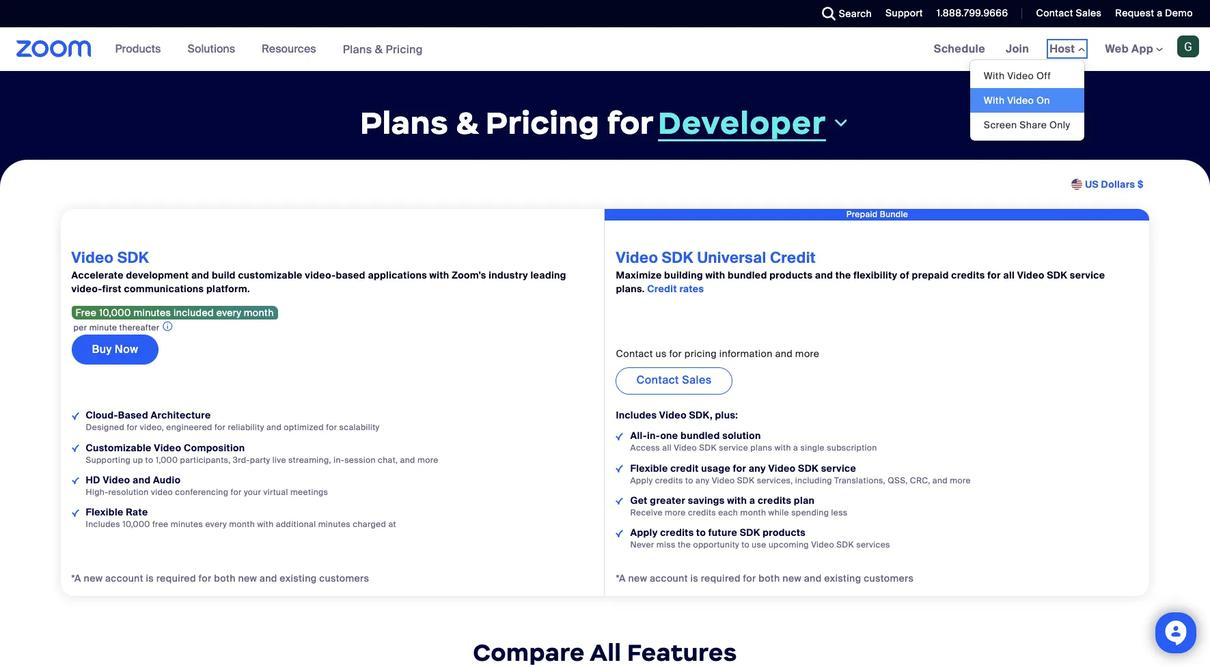 Task type: describe. For each thing, give the bounding box(es) containing it.
a inside all-in-one bundled solution access all video sdk service plans with a single subscription
[[794, 443, 798, 454]]

additional
[[276, 519, 316, 530]]

and down additional
[[260, 573, 277, 585]]

1 existing from the left
[[280, 573, 317, 585]]

with inside flexible rate includes 10,000 free minutes every month with additional minutes charged at
[[257, 519, 274, 530]]

prepaid
[[912, 270, 949, 282]]

0 vertical spatial a
[[1157, 7, 1163, 19]]

1 both from the left
[[214, 573, 236, 585]]

flexible credit usage for any video sdk service apply credits to any video sdk services, including translations, qss, crc, and more
[[630, 462, 971, 486]]

designed
[[86, 423, 125, 434]]

never
[[630, 540, 654, 551]]

2 new from the left
[[238, 573, 257, 585]]

resources button
[[262, 27, 322, 71]]

all-
[[630, 430, 647, 442]]

down image
[[832, 115, 850, 132]]

host button
[[1050, 42, 1085, 56]]

building
[[664, 270, 703, 282]]

with for with video off
[[984, 70, 1005, 82]]

and inside the video sdk accelerate development and build customizable video-based applications with zoom's industry leading video-first communications platform.
[[191, 270, 209, 282]]

solutions
[[188, 42, 235, 56]]

sdk,
[[689, 410, 713, 422]]

and inside cloud-based architecture designed for video, engineered for reliability and optimized for scalability
[[266, 423, 282, 434]]

bundled for products
[[728, 270, 767, 282]]

to left use
[[742, 540, 750, 551]]

request a demo
[[1116, 7, 1193, 19]]

2 both from the left
[[759, 573, 780, 585]]

plan
[[794, 495, 815, 507]]

the sdk service usage is determined by monthly meeting session minutes. for example, five users in a ten minute meeting will count as 50 minutes. partial minutes are rounded up. image
[[163, 320, 173, 334]]

with video on link
[[970, 88, 1084, 113]]

engineered
[[166, 423, 212, 434]]

screen share only
[[984, 119, 1071, 131]]

0 vertical spatial contact sales
[[1036, 7, 1102, 19]]

the inside 'apply credits to future sdk products never miss the opportunity to use upcoming video sdk services'
[[678, 540, 691, 551]]

in- inside customizable video composition supporting up to 1,000 participants, 3rd-party live streaming, in-session chat, and more
[[334, 455, 345, 466]]

at
[[389, 519, 396, 530]]

flexibility
[[854, 270, 898, 282]]

demo
[[1165, 7, 1193, 19]]

free
[[76, 307, 97, 319]]

flexible for flexible credit usage for any video sdk service
[[630, 462, 668, 475]]

support
[[886, 7, 923, 19]]

3rd-
[[233, 455, 250, 466]]

session
[[345, 455, 376, 466]]

with video off
[[984, 70, 1051, 82]]

thereafter
[[119, 323, 159, 334]]

qss,
[[888, 475, 908, 486]]

with inside the video sdk accelerate development and build customizable video-based applications with zoom's industry leading video-first communications platform.
[[430, 270, 449, 282]]

build
[[212, 270, 236, 282]]

per
[[74, 323, 87, 334]]

service inside the maximize building with bundled products and the flexibility of prepaid credits for all video sdk service plans.
[[1070, 270, 1105, 282]]

and inside customizable video composition supporting up to 1,000 participants, 3rd-party live streaming, in-session chat, and more
[[400, 455, 415, 466]]

service inside flexible credit usage for any video sdk service apply credits to any video sdk services, including translations, qss, crc, and more
[[821, 462, 856, 475]]

chat,
[[378, 455, 398, 466]]

video
[[151, 487, 173, 498]]

1 horizontal spatial sales
[[1076, 7, 1102, 19]]

month inside get greater savings with a  credits plan receive more credits each month while spending less
[[741, 508, 766, 519]]

get
[[630, 495, 648, 507]]

and inside hd video and audio high-resolution video conferencing for your virtual meetings
[[133, 474, 151, 486]]

usage
[[701, 462, 731, 475]]

2 *a new account is required for both new and existing customers from the left
[[616, 573, 914, 585]]

2 *a from the left
[[616, 573, 626, 585]]

us
[[656, 348, 667, 360]]

get greater savings with a  credits plan receive more credits each month while spending less
[[630, 495, 848, 519]]

include image for cloud-
[[71, 413, 79, 420]]

buy
[[92, 343, 112, 357]]

credits down savings
[[688, 508, 716, 519]]

minutes left charged
[[318, 519, 351, 530]]

credits inside 'apply credits to future sdk products never miss the opportunity to use upcoming video sdk services'
[[660, 527, 694, 539]]

0 horizontal spatial video-
[[71, 283, 102, 296]]

web app button
[[1106, 42, 1163, 56]]

apply inside flexible credit usage for any video sdk service apply credits to any video sdk services, including translations, qss, crc, and more
[[630, 475, 653, 486]]

a inside get greater savings with a  credits plan receive more credits each month while spending less
[[750, 495, 756, 507]]

to inside flexible credit usage for any video sdk service apply credits to any video sdk services, including translations, qss, crc, and more
[[686, 475, 694, 486]]

share
[[1020, 119, 1047, 131]]

zoom's
[[452, 270, 486, 282]]

& for plans & pricing for
[[456, 103, 478, 143]]

translations,
[[835, 475, 886, 486]]

pricing for plans & pricing
[[386, 42, 423, 56]]

1 is from the left
[[146, 573, 154, 585]]

apply inside 'apply credits to future sdk products never miss the opportunity to use upcoming video sdk services'
[[630, 527, 658, 539]]

customizable
[[86, 442, 152, 454]]

credits inside the maximize building with bundled products and the flexibility of prepaid credits for all video sdk service plans.
[[952, 270, 985, 282]]

architecture
[[151, 410, 211, 422]]

for inside hd video and audio high-resolution video conferencing for your virtual meetings
[[231, 487, 242, 498]]

up
[[133, 455, 143, 466]]

resources
[[262, 42, 316, 56]]

2 customers from the left
[[864, 573, 914, 585]]

1 new from the left
[[84, 573, 103, 585]]

include image for apply credits to future sdk products
[[616, 530, 624, 538]]

meetings
[[290, 487, 328, 498]]

video inside customizable video composition supporting up to 1,000 participants, 3rd-party live streaming, in-session chat, and more
[[154, 442, 181, 454]]

prepaid bundle
[[847, 209, 908, 220]]

contact sales inside "main content"
[[637, 373, 712, 388]]

3 new from the left
[[628, 573, 647, 585]]

live
[[273, 455, 286, 466]]

dollars
[[1101, 178, 1135, 191]]

upcoming
[[769, 540, 809, 551]]

screen
[[984, 119, 1017, 131]]

search
[[839, 8, 872, 20]]

1.888.799.9666
[[937, 7, 1008, 19]]

streaming,
[[288, 455, 331, 466]]

universal
[[697, 248, 767, 268]]

pricing for plans & pricing for
[[486, 103, 600, 143]]

include image for get
[[616, 498, 624, 505]]

your
[[244, 487, 261, 498]]

video sdk universal credit
[[616, 248, 816, 268]]

per minute thereafter application
[[71, 320, 594, 335]]

0 vertical spatial any
[[749, 462, 766, 475]]

and inside the maximize building with bundled products and the flexibility of prepaid credits for all video sdk service plans.
[[815, 270, 833, 282]]

us
[[1085, 178, 1099, 191]]

more inside flexible credit usage for any video sdk service apply credits to any video sdk services, including translations, qss, crc, and more
[[950, 475, 971, 486]]

reliability
[[228, 423, 264, 434]]

included
[[174, 307, 214, 319]]

bundle
[[880, 209, 908, 220]]

the inside the maximize building with bundled products and the flexibility of prepaid credits for all video sdk service plans.
[[836, 270, 851, 282]]

while
[[769, 508, 789, 519]]

include image for all-
[[616, 433, 624, 441]]

cloud-based architecture designed for video, engineered for reliability and optimized for scalability
[[86, 410, 380, 434]]

hd video and audio high-resolution video conferencing for your virtual meetings
[[86, 474, 328, 498]]

solution
[[723, 430, 761, 442]]

includes video sdk, plus:
[[616, 410, 738, 422]]

credits up while
[[758, 495, 792, 507]]

products
[[115, 42, 161, 56]]

credit
[[671, 462, 699, 475]]

2 vertical spatial contact
[[637, 373, 679, 388]]

video inside the video sdk accelerate development and build customizable video-based applications with zoom's industry leading video-first communications platform.
[[71, 248, 114, 268]]

products inside 'apply credits to future sdk products never miss the opportunity to use upcoming video sdk services'
[[763, 527, 806, 539]]

on
[[1037, 94, 1050, 107]]

less
[[831, 508, 848, 519]]

and right the information
[[775, 348, 793, 360]]

rate
[[126, 506, 148, 519]]

products button
[[115, 27, 167, 71]]

includes inside flexible rate includes 10,000 free minutes every month with additional minutes charged at
[[86, 519, 120, 530]]

plans for plans & pricing for
[[360, 103, 449, 143]]

1 account from the left
[[105, 573, 143, 585]]

0 vertical spatial contact
[[1036, 7, 1074, 19]]

bundled for solution
[[681, 430, 720, 442]]

1 *a from the left
[[71, 573, 81, 585]]

of
[[900, 270, 910, 282]]

video inside hd video and audio high-resolution video conferencing for your virtual meetings
[[103, 474, 130, 486]]

developer
[[658, 103, 826, 143]]

video inside the maximize building with bundled products and the flexibility of prepaid credits for all video sdk service plans.
[[1017, 270, 1045, 282]]

1 *a new account is required for both new and existing customers from the left
[[71, 573, 369, 585]]

1 horizontal spatial includes
[[616, 410, 657, 422]]

to inside customizable video composition supporting up to 1,000 participants, 3rd-party live streaming, in-session chat, and more
[[145, 455, 153, 466]]



Task type: vqa. For each thing, say whether or not it's contained in the screenshot.
Plans & Pricing
yes



Task type: locate. For each thing, give the bounding box(es) containing it.
any down usage
[[696, 475, 710, 486]]

0 horizontal spatial in-
[[334, 455, 345, 466]]

in-
[[647, 430, 661, 442], [334, 455, 345, 466]]

sdk inside all-in-one bundled solution access all video sdk service plans with a single subscription
[[699, 443, 717, 454]]

and right chat,
[[400, 455, 415, 466]]

1 vertical spatial include image
[[71, 477, 79, 485]]

flexible down high- on the left of the page
[[86, 506, 123, 519]]

contact down us
[[637, 373, 679, 388]]

0 horizontal spatial is
[[146, 573, 154, 585]]

1 vertical spatial includes
[[86, 519, 120, 530]]

0 horizontal spatial credit
[[647, 283, 677, 296]]

1 horizontal spatial in-
[[647, 430, 661, 442]]

resolution
[[108, 487, 149, 498]]

single
[[801, 443, 825, 454]]

0 vertical spatial all
[[1004, 270, 1015, 282]]

a left single
[[794, 443, 798, 454]]

& inside "main content"
[[456, 103, 478, 143]]

& inside product information navigation
[[375, 42, 383, 56]]

10,000 up per minute thereafter
[[99, 307, 131, 319]]

1 horizontal spatial is
[[691, 573, 699, 585]]

and left flexibility
[[815, 270, 833, 282]]

required down free
[[156, 573, 196, 585]]

new
[[84, 573, 103, 585], [238, 573, 257, 585], [628, 573, 647, 585], [783, 573, 802, 585]]

the
[[836, 270, 851, 282], [678, 540, 691, 551]]

1 vertical spatial a
[[794, 443, 798, 454]]

include image for flexible
[[71, 510, 79, 517]]

party
[[250, 455, 270, 466]]

2 horizontal spatial service
[[1070, 270, 1105, 282]]

for inside flexible credit usage for any video sdk service apply credits to any video sdk services, including translations, qss, crc, and more
[[733, 462, 746, 475]]

us dollars $ button
[[1085, 178, 1144, 191]]

2 vertical spatial include image
[[616, 530, 624, 538]]

all inside all-in-one bundled solution access all video sdk service plans with a single subscription
[[663, 443, 672, 454]]

1 horizontal spatial credit
[[770, 248, 816, 268]]

flexible
[[630, 462, 668, 475], [86, 506, 123, 519]]

1 horizontal spatial existing
[[824, 573, 862, 585]]

2 existing from the left
[[824, 573, 862, 585]]

is
[[146, 573, 154, 585], [691, 573, 699, 585]]

1 vertical spatial sales
[[682, 373, 712, 388]]

flexible rate includes 10,000 free minutes every month with additional minutes charged at
[[86, 506, 396, 530]]

any down plans
[[749, 462, 766, 475]]

1 horizontal spatial video-
[[305, 270, 336, 282]]

0 vertical spatial every
[[216, 307, 241, 319]]

2 vertical spatial month
[[229, 519, 255, 530]]

1 vertical spatial any
[[696, 475, 710, 486]]

minutes up the thereafter
[[134, 307, 171, 319]]

conferencing
[[175, 487, 228, 498]]

1 horizontal spatial account
[[650, 573, 688, 585]]

account
[[105, 573, 143, 585], [650, 573, 688, 585]]

1 vertical spatial pricing
[[486, 103, 600, 143]]

buy now
[[92, 343, 138, 357]]

profile picture image
[[1178, 36, 1200, 57]]

with inside all-in-one bundled solution access all video sdk service plans with a single subscription
[[775, 443, 791, 454]]

1 vertical spatial month
[[741, 508, 766, 519]]

contact
[[1036, 7, 1074, 19], [616, 348, 653, 360], [637, 373, 679, 388]]

and up resolution
[[133, 474, 151, 486]]

in- up access
[[647, 430, 661, 442]]

flexible down access
[[630, 462, 668, 475]]

0 horizontal spatial all
[[663, 443, 672, 454]]

1 horizontal spatial contact sales
[[1036, 7, 1102, 19]]

contact sales up host dropdown button
[[1036, 7, 1102, 19]]

only
[[1050, 119, 1071, 131]]

is down free
[[146, 573, 154, 585]]

1 vertical spatial plans
[[360, 103, 449, 143]]

supporting
[[86, 455, 131, 466]]

1 horizontal spatial service
[[821, 462, 856, 475]]

every down conferencing
[[205, 519, 227, 530]]

apply up never
[[630, 527, 658, 539]]

video inside 'apply credits to future sdk products never miss the opportunity to use upcoming video sdk services'
[[811, 540, 834, 551]]

0 horizontal spatial account
[[105, 573, 143, 585]]

more down greater
[[665, 508, 686, 519]]

1 vertical spatial contact
[[616, 348, 653, 360]]

0 horizontal spatial pricing
[[386, 42, 423, 56]]

and down upcoming
[[804, 573, 822, 585]]

0 vertical spatial flexible
[[630, 462, 668, 475]]

schedule link
[[924, 27, 996, 71]]

existing down additional
[[280, 573, 317, 585]]

with inside get greater savings with a  credits plan receive more credits each month while spending less
[[727, 495, 747, 507]]

every down platform.
[[216, 307, 241, 319]]

contact us for pricing information and more
[[616, 348, 820, 360]]

bundled down universal
[[728, 270, 767, 282]]

*a new account is required for both new and existing customers down flexible rate includes 10,000 free minutes every month with additional minutes charged at
[[71, 573, 369, 585]]

include image
[[71, 413, 79, 420], [616, 433, 624, 441], [71, 445, 79, 453], [616, 498, 624, 505], [71, 510, 79, 517]]

video sdk accelerate development and build customizable video-based applications with zoom's industry leading video-first communications platform.
[[71, 248, 566, 296]]

flexible for flexible rate
[[86, 506, 123, 519]]

1,000
[[156, 455, 178, 466]]

with down video sdk universal credit
[[706, 270, 726, 282]]

1 horizontal spatial bundled
[[728, 270, 767, 282]]

1 horizontal spatial &
[[456, 103, 478, 143]]

1 vertical spatial &
[[456, 103, 478, 143]]

1 horizontal spatial customers
[[864, 573, 914, 585]]

sdk inside the video sdk accelerate development and build customizable video-based applications with zoom's industry leading video-first communications platform.
[[117, 248, 149, 268]]

is down the opportunity
[[691, 573, 699, 585]]

1 vertical spatial in-
[[334, 455, 345, 466]]

to down credit on the bottom right of page
[[686, 475, 694, 486]]

2 with from the top
[[984, 94, 1005, 107]]

with up each
[[727, 495, 747, 507]]

schedule
[[934, 42, 986, 56]]

month right each
[[741, 508, 766, 519]]

video,
[[140, 423, 164, 434]]

pricing
[[386, 42, 423, 56], [486, 103, 600, 143]]

receive
[[630, 508, 663, 519]]

required
[[156, 573, 196, 585], [701, 573, 741, 585]]

developer button
[[658, 103, 850, 143]]

main content
[[0, 27, 1210, 668]]

sales down pricing
[[682, 373, 712, 388]]

0 horizontal spatial the
[[678, 540, 691, 551]]

2 vertical spatial a
[[750, 495, 756, 507]]

more right chat,
[[418, 455, 439, 466]]

month down your
[[229, 519, 255, 530]]

a left 'demo'
[[1157, 7, 1163, 19]]

0 horizontal spatial bundled
[[681, 430, 720, 442]]

includes down high- on the left of the page
[[86, 519, 120, 530]]

minute
[[89, 323, 117, 334]]

month
[[244, 307, 274, 319], [741, 508, 766, 519], [229, 519, 255, 530]]

video inside all-in-one bundled solution access all video sdk service plans with a single subscription
[[674, 443, 697, 454]]

credit down the building
[[647, 283, 677, 296]]

0 vertical spatial includes
[[616, 410, 657, 422]]

sdk inside the maximize building with bundled products and the flexibility of prepaid credits for all video sdk service plans.
[[1047, 270, 1068, 282]]

contact up host
[[1036, 7, 1074, 19]]

1 vertical spatial credit
[[647, 283, 677, 296]]

in- inside all-in-one bundled solution access all video sdk service plans with a single subscription
[[647, 430, 661, 442]]

0 horizontal spatial a
[[750, 495, 756, 507]]

1 horizontal spatial any
[[749, 462, 766, 475]]

0 vertical spatial include image
[[616, 466, 624, 473]]

spending
[[792, 508, 829, 519]]

1 vertical spatial apply
[[630, 527, 658, 539]]

0 vertical spatial service
[[1070, 270, 1105, 282]]

a
[[1157, 7, 1163, 19], [794, 443, 798, 454], [750, 495, 756, 507]]

0 horizontal spatial existing
[[280, 573, 317, 585]]

products
[[770, 270, 813, 282], [763, 527, 806, 539]]

contact left us
[[616, 348, 653, 360]]

1 vertical spatial the
[[678, 540, 691, 551]]

1 horizontal spatial required
[[701, 573, 741, 585]]

every inside flexible rate includes 10,000 free minutes every month with additional minutes charged at
[[205, 519, 227, 530]]

industry
[[489, 270, 528, 282]]

flexible inside flexible rate includes 10,000 free minutes every month with additional minutes charged at
[[86, 506, 123, 519]]

pricing inside "main content"
[[486, 103, 600, 143]]

request a demo link
[[1105, 0, 1210, 27], [1116, 7, 1193, 19]]

1 vertical spatial contact sales
[[637, 373, 712, 388]]

customers down charged
[[319, 573, 369, 585]]

rates
[[680, 283, 704, 296]]

and right reliability
[[266, 423, 282, 434]]

include image left all-
[[616, 433, 624, 441]]

and inside flexible credit usage for any video sdk service apply credits to any video sdk services, including translations, qss, crc, and more
[[933, 475, 948, 486]]

1 horizontal spatial the
[[836, 270, 851, 282]]

sales inside "main content"
[[682, 373, 712, 388]]

include image
[[616, 466, 624, 473], [71, 477, 79, 485], [616, 530, 624, 538]]

banner containing products
[[0, 27, 1210, 141]]

any
[[749, 462, 766, 475], [696, 475, 710, 486]]

prepaid
[[847, 209, 878, 220]]

0 vertical spatial credit
[[770, 248, 816, 268]]

plus:
[[715, 410, 738, 422]]

services,
[[757, 475, 793, 486]]

based
[[118, 410, 148, 422]]

customizable video composition supporting up to 1,000 participants, 3rd-party live streaming, in-session chat, and more
[[86, 442, 439, 466]]

2 account from the left
[[650, 573, 688, 585]]

with left zoom's
[[430, 270, 449, 282]]

1 customers from the left
[[319, 573, 369, 585]]

credit right universal
[[770, 248, 816, 268]]

0 vertical spatial apply
[[630, 475, 653, 486]]

bundled inside all-in-one bundled solution access all video sdk service plans with a single subscription
[[681, 430, 720, 442]]

and left build
[[191, 270, 209, 282]]

the left flexibility
[[836, 270, 851, 282]]

solutions button
[[188, 27, 241, 71]]

credits right prepaid
[[952, 270, 985, 282]]

service
[[1070, 270, 1105, 282], [719, 443, 748, 454], [821, 462, 856, 475]]

video- down accelerate
[[71, 283, 102, 296]]

0 horizontal spatial customers
[[319, 573, 369, 585]]

4 new from the left
[[783, 573, 802, 585]]

to right the up
[[145, 455, 153, 466]]

1 required from the left
[[156, 573, 196, 585]]

greater
[[650, 495, 686, 507]]

include image for hd video and audio
[[71, 477, 79, 485]]

to
[[145, 455, 153, 466], [686, 475, 694, 486], [697, 527, 706, 539], [742, 540, 750, 551]]

0 vertical spatial bundled
[[728, 270, 767, 282]]

plans
[[751, 443, 773, 454]]

include image left cloud-
[[71, 413, 79, 420]]

each
[[719, 508, 738, 519]]

product information navigation
[[105, 27, 433, 72]]

month inside flexible rate includes 10,000 free minutes every month with additional minutes charged at
[[229, 519, 255, 530]]

savings
[[688, 495, 725, 507]]

1 horizontal spatial a
[[794, 443, 798, 454]]

plans & pricing for
[[360, 103, 654, 143]]

account down rate
[[105, 573, 143, 585]]

0 vertical spatial 10,000
[[99, 307, 131, 319]]

1 vertical spatial all
[[663, 443, 672, 454]]

0 vertical spatial plans
[[343, 42, 372, 56]]

2 apply from the top
[[630, 527, 658, 539]]

includes up all-
[[616, 410, 657, 422]]

2 required from the left
[[701, 573, 741, 585]]

accelerate
[[71, 270, 124, 282]]

plans
[[343, 42, 372, 56], [360, 103, 449, 143]]

maximize building with bundled products and the flexibility of prepaid credits for all video sdk service plans.
[[616, 270, 1105, 296]]

optimized
[[284, 423, 324, 434]]

include image for customizable
[[71, 445, 79, 453]]

credits down credit on the bottom right of page
[[655, 475, 683, 486]]

main content containing developer
[[0, 27, 1210, 668]]

credit rates
[[647, 283, 704, 296]]

contact sales down us
[[637, 373, 712, 388]]

services
[[857, 540, 890, 551]]

in- right streaming,
[[334, 455, 345, 466]]

charged
[[353, 519, 386, 530]]

now
[[115, 343, 138, 357]]

1 horizontal spatial *a new account is required for both new and existing customers
[[616, 573, 914, 585]]

required down the opportunity
[[701, 573, 741, 585]]

1 horizontal spatial pricing
[[486, 103, 600, 143]]

0 horizontal spatial both
[[214, 573, 236, 585]]

0 vertical spatial month
[[244, 307, 274, 319]]

more inside customizable video composition supporting up to 1,000 participants, 3rd-party live streaming, in-session chat, and more
[[418, 455, 439, 466]]

1 horizontal spatial *a
[[616, 573, 626, 585]]

the right miss
[[678, 540, 691, 551]]

0 horizontal spatial flexible
[[86, 506, 123, 519]]

apply credits to future sdk products never miss the opportunity to use upcoming video sdk services
[[630, 527, 890, 551]]

with inside the maximize building with bundled products and the flexibility of prepaid credits for all video sdk service plans.
[[706, 270, 726, 282]]

0 horizontal spatial sales
[[682, 373, 712, 388]]

service inside all-in-one bundled solution access all video sdk service plans with a single subscription
[[719, 443, 748, 454]]

a up 'apply credits to future sdk products never miss the opportunity to use upcoming video sdk services'
[[750, 495, 756, 507]]

2 is from the left
[[691, 573, 699, 585]]

to up the opportunity
[[697, 527, 706, 539]]

0 vertical spatial the
[[836, 270, 851, 282]]

1 horizontal spatial both
[[759, 573, 780, 585]]

more right the information
[[795, 348, 820, 360]]

hd
[[86, 474, 100, 486]]

virtual
[[263, 487, 288, 498]]

0 horizontal spatial *a new account is required for both new and existing customers
[[71, 573, 369, 585]]

1 vertical spatial every
[[205, 519, 227, 530]]

1 vertical spatial flexible
[[86, 506, 123, 519]]

bundled down sdk,
[[681, 430, 720, 442]]

plans & pricing link
[[343, 42, 423, 56], [343, 42, 423, 56]]

0 vertical spatial sales
[[1076, 7, 1102, 19]]

plans for plans & pricing
[[343, 42, 372, 56]]

credits inside flexible credit usage for any video sdk service apply credits to any video sdk services, including translations, qss, crc, and more
[[655, 475, 683, 486]]

10,000 down rate
[[123, 519, 150, 530]]

2 horizontal spatial a
[[1157, 7, 1163, 19]]

video- right customizable at the left
[[305, 270, 336, 282]]

sales up host dropdown button
[[1076, 7, 1102, 19]]

use
[[752, 540, 767, 551]]

sales
[[1076, 7, 1102, 19], [682, 373, 712, 388]]

0 vertical spatial with
[[984, 70, 1005, 82]]

minutes right free
[[171, 519, 203, 530]]

account down miss
[[650, 573, 688, 585]]

existing down services
[[824, 573, 862, 585]]

more right crc,
[[950, 475, 971, 486]]

bundled inside the maximize building with bundled products and the flexibility of prepaid credits for all video sdk service plans.
[[728, 270, 767, 282]]

1 vertical spatial with
[[984, 94, 1005, 107]]

both down use
[[759, 573, 780, 585]]

2 vertical spatial service
[[821, 462, 856, 475]]

0 vertical spatial in-
[[647, 430, 661, 442]]

join
[[1006, 42, 1029, 56]]

1 apply from the top
[[630, 475, 653, 486]]

credits up miss
[[660, 527, 694, 539]]

leading
[[531, 270, 566, 282]]

video-
[[305, 270, 336, 282], [71, 283, 102, 296]]

customers
[[319, 573, 369, 585], [864, 573, 914, 585]]

more inside get greater savings with a  credits plan receive more credits each month while spending less
[[665, 508, 686, 519]]

0 horizontal spatial contact sales
[[637, 373, 712, 388]]

include image left get
[[616, 498, 624, 505]]

1 vertical spatial 10,000
[[123, 519, 150, 530]]

with right plans
[[775, 443, 791, 454]]

0 vertical spatial products
[[770, 270, 813, 282]]

0 vertical spatial video-
[[305, 270, 336, 282]]

customers down services
[[864, 573, 914, 585]]

all inside the maximize building with bundled products and the flexibility of prepaid credits for all video sdk service plans.
[[1004, 270, 1015, 282]]

with up screen
[[984, 94, 1005, 107]]

& for plans & pricing
[[375, 42, 383, 56]]

1 vertical spatial products
[[763, 527, 806, 539]]

one
[[661, 430, 678, 442]]

*a new account is required for both new and existing customers
[[71, 573, 369, 585], [616, 573, 914, 585]]

with up with video on
[[984, 70, 1005, 82]]

apply
[[630, 475, 653, 486], [630, 527, 658, 539]]

off
[[1037, 70, 1051, 82]]

apply up get
[[630, 475, 653, 486]]

1 vertical spatial video-
[[71, 283, 102, 296]]

per minute thereafter
[[74, 323, 159, 334]]

zoom logo image
[[16, 40, 91, 57]]

0 horizontal spatial service
[[719, 443, 748, 454]]

0 vertical spatial &
[[375, 42, 383, 56]]

flexible inside flexible credit usage for any video sdk service apply credits to any video sdk services, including translations, qss, crc, and more
[[630, 462, 668, 475]]

1 horizontal spatial all
[[1004, 270, 1015, 282]]

meetings navigation
[[924, 27, 1210, 141]]

include image left customizable
[[71, 445, 79, 453]]

10,000 inside flexible rate includes 10,000 free minutes every month with additional minutes charged at
[[123, 519, 150, 530]]

*a new account is required for both new and existing customers down use
[[616, 573, 914, 585]]

banner
[[0, 27, 1210, 141]]

with for with video on
[[984, 94, 1005, 107]]

compare all features element
[[61, 640, 1150, 667]]

1 vertical spatial service
[[719, 443, 748, 454]]

both down flexible rate includes 10,000 free minutes every month with additional minutes charged at
[[214, 573, 236, 585]]

0 horizontal spatial includes
[[86, 519, 120, 530]]

plans inside product information navigation
[[343, 42, 372, 56]]

minutes
[[134, 307, 171, 319], [171, 519, 203, 530], [318, 519, 351, 530]]

pricing inside product information navigation
[[386, 42, 423, 56]]

month down platform.
[[244, 307, 274, 319]]

0 vertical spatial pricing
[[386, 42, 423, 56]]

1 horizontal spatial flexible
[[630, 462, 668, 475]]

sdk
[[117, 248, 149, 268], [662, 248, 694, 268], [1047, 270, 1068, 282], [699, 443, 717, 454], [798, 462, 819, 475], [737, 475, 755, 486], [740, 527, 760, 539], [837, 540, 854, 551]]

0 horizontal spatial any
[[696, 475, 710, 486]]

0 horizontal spatial *a
[[71, 573, 81, 585]]

1 vertical spatial bundled
[[681, 430, 720, 442]]

existing
[[280, 573, 317, 585], [824, 573, 862, 585]]

with left additional
[[257, 519, 274, 530]]

opportunity
[[693, 540, 740, 551]]

miss
[[657, 540, 676, 551]]

0 horizontal spatial required
[[156, 573, 196, 585]]

1 with from the top
[[984, 70, 1005, 82]]

for inside the maximize building with bundled products and the flexibility of prepaid credits for all video sdk service plans.
[[988, 270, 1001, 282]]

future
[[709, 527, 738, 539]]

include image for flexible credit usage for any video sdk service
[[616, 466, 624, 473]]

products inside the maximize building with bundled products and the flexibility of prepaid credits for all video sdk service plans.
[[770, 270, 813, 282]]

and right crc,
[[933, 475, 948, 486]]

include image left rate
[[71, 510, 79, 517]]

subscription
[[827, 443, 877, 454]]



